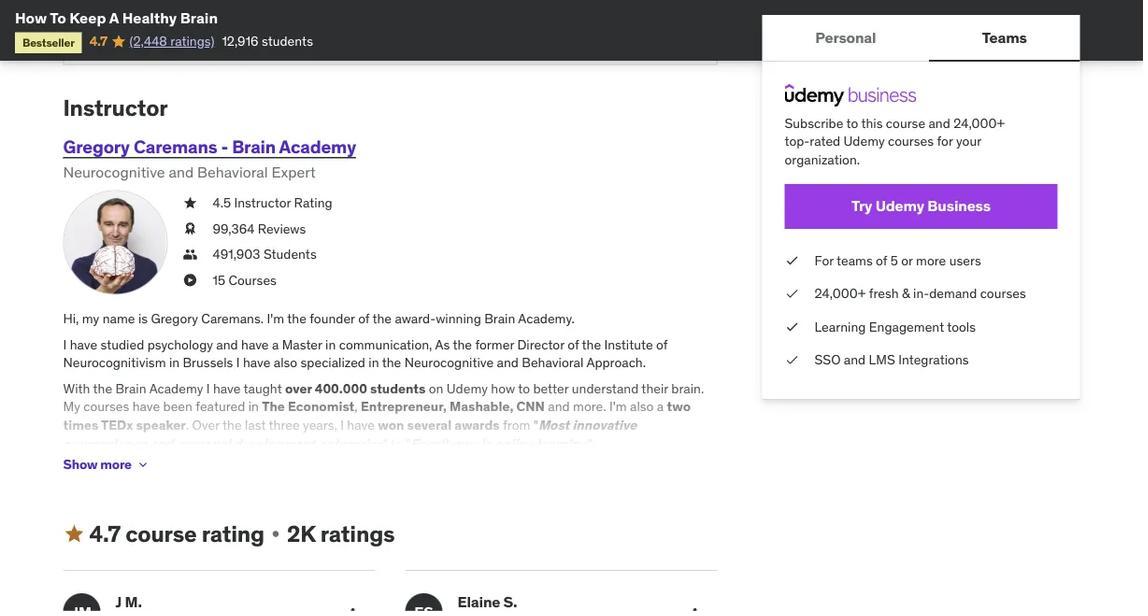 Task type: describe. For each thing, give the bounding box(es) containing it.
reviews
[[258, 220, 306, 237]]

my
[[82, 310, 99, 327]]

xsmall image for 491,903
[[183, 245, 198, 264]]

for
[[937, 133, 953, 150]]

understand
[[572, 380, 639, 397]]

the economist , entrepreneur, mashable, cnn and more. i'm also a
[[262, 398, 667, 415]]

12,916
[[222, 33, 259, 49]]

online
[[495, 435, 534, 452]]

xsmall image for 4.5 instructor rating
[[183, 194, 198, 212]]

additional actions for review by elaine s. image
[[684, 605, 706, 611]]

have down 'my' at the bottom left of page
[[70, 336, 97, 353]]

director
[[517, 336, 564, 353]]

engagement
[[869, 318, 944, 335]]

as
[[435, 336, 450, 353]]

of right founder
[[358, 310, 369, 327]]

two
[[667, 398, 691, 415]]

in down the awards
[[481, 435, 492, 452]]

99,364 reviews
[[213, 220, 306, 237]]

course inside subscribe to this course and 24,000+ top‑rated udemy courses for your organization.
[[886, 114, 925, 131]]

xsmall image for learning
[[785, 318, 800, 336]]

" to " excellence in online learning ".
[[383, 435, 594, 452]]

1 horizontal spatial more
[[916, 252, 946, 268]]

5
[[890, 252, 898, 268]]

99,364
[[213, 220, 255, 237]]

enterprise
[[318, 435, 383, 452]]

top‑rated
[[785, 133, 840, 150]]

better
[[533, 380, 569, 397]]

a
[[109, 8, 119, 27]]

400.000
[[315, 380, 367, 397]]

communication,
[[339, 336, 432, 353]]

to inside 'on udemy how to better understand their brain. my courses have been featured in'
[[518, 380, 530, 397]]

and inside most innovative neuroscience and personal development enterprise
[[150, 435, 173, 452]]

neurocognitivism
[[63, 354, 166, 371]]

a inside the hi, my name is gregory caremans. i'm the founder of the award-winning brain academy. i have studied psychology and have a master in communication, as the former director of the institute of neurocognitivism in brussels i have also specialized in the neurocognitive and behavioral approach.
[[272, 336, 279, 353]]

0 horizontal spatial course
[[125, 520, 197, 548]]

economist
[[288, 398, 354, 415]]

491,903
[[213, 246, 260, 263]]

master
[[282, 336, 322, 353]]

and inside gregory caremans - brain academy neurocognitive and behavioral expert
[[169, 162, 194, 181]]

neurocognitive inside the hi, my name is gregory caremans. i'm the founder of the award-winning brain academy. i have studied psychology and have a master in communication, as the former director of the institute of neurocognitivism in brussels i have also specialized in the neurocognitive and behavioral approach.
[[404, 354, 494, 371]]

courses
[[228, 272, 277, 288]]

brain.
[[671, 380, 704, 397]]

speaker
[[136, 417, 186, 433]]

show more button
[[63, 446, 150, 483]]

more inside button
[[100, 456, 132, 473]]

total: $48.97 $324.97
[[86, 7, 254, 30]]

hi,
[[63, 310, 79, 327]]

xsmall image for sso and lms integrations
[[785, 351, 800, 369]]

caremans. i'm
[[201, 310, 284, 327]]

show
[[63, 456, 97, 473]]

in up specialized
[[325, 336, 336, 353]]

most
[[538, 417, 569, 433]]

academy inside gregory caremans - brain academy neurocognitive and behavioral expert
[[279, 136, 356, 158]]

and down former
[[497, 354, 519, 371]]

and up brussels at the left of the page
[[216, 336, 238, 353]]

your
[[956, 133, 981, 150]]

expert
[[271, 162, 316, 181]]

courses inside subscribe to this course and 24,000+ top‑rated udemy courses for your organization.
[[888, 133, 934, 150]]

additional actions for review by j m. image
[[342, 605, 364, 611]]

gregory caremans - brain academy link
[[63, 136, 356, 158]]

rating
[[202, 520, 264, 548]]

fresh
[[869, 285, 899, 302]]

tedx
[[101, 417, 133, 433]]

behavioral inside gregory caremans - brain academy neurocognitive and behavioral expert
[[197, 162, 268, 181]]

winning
[[436, 310, 481, 327]]

learning
[[815, 318, 866, 335]]

with
[[63, 380, 90, 397]]

last
[[245, 417, 266, 433]]

i up 'with the brain academy i have taught over 400.000 students'
[[236, 354, 240, 371]]

and up most
[[548, 398, 570, 415]]

my
[[63, 398, 80, 415]]

1 horizontal spatial students
[[370, 380, 426, 397]]

12,916 students
[[222, 33, 313, 49]]

brain up the ratings)
[[180, 8, 218, 27]]

$324.97
[[198, 9, 254, 28]]

mashable,
[[450, 398, 513, 415]]

awards
[[454, 417, 500, 433]]

the up master
[[287, 310, 306, 327]]

from
[[503, 417, 530, 433]]

studied
[[100, 336, 144, 353]]

,
[[354, 398, 358, 415]]

the down the featured in the bottom of the page
[[222, 417, 242, 433]]

personal
[[176, 435, 231, 452]]

1 vertical spatial courses
[[980, 285, 1026, 302]]

is
[[138, 310, 148, 327]]

try
[[851, 196, 872, 216]]

how
[[15, 8, 47, 27]]

gregory caremans - brain academy neurocognitive and behavioral expert
[[63, 136, 356, 181]]

entrepreneur,
[[361, 398, 447, 415]]

try udemy business link
[[785, 184, 1057, 229]]

with the brain academy i have taught over 400.000 students
[[63, 380, 426, 397]]

xsmall image for 24,000+
[[785, 284, 800, 303]]

award-
[[395, 310, 436, 327]]

of left 5 at the right
[[876, 252, 887, 268]]

total:
[[86, 7, 129, 30]]

i up the featured in the bottom of the page
[[206, 380, 210, 397]]

rating
[[294, 194, 332, 211]]

bestseller
[[22, 35, 75, 49]]

on udemy how to better understand their brain. my courses have been featured in
[[63, 380, 704, 415]]

healthy
[[122, 8, 177, 27]]

have up taught on the left bottom
[[243, 354, 270, 371]]

2k
[[287, 520, 316, 548]]

subscribe
[[785, 114, 843, 131]]

of right the director
[[568, 336, 579, 353]]

name
[[103, 310, 135, 327]]

udemy for try udemy business
[[875, 196, 924, 216]]

gregory inside the hi, my name is gregory caremans. i'm the founder of the award-winning brain academy. i have studied psychology and have a master in communication, as the former director of the institute of neurocognitivism in brussels i have also specialized in the neurocognitive and behavioral approach.
[[151, 310, 198, 327]]

show more
[[63, 456, 132, 473]]

gregory caremans - brain academy image
[[63, 190, 168, 295]]

1 horizontal spatial "
[[406, 435, 411, 452]]



Task type: vqa. For each thing, say whether or not it's contained in the screenshot.
$9.99
no



Task type: locate. For each thing, give the bounding box(es) containing it.
instructor up the 99,364 reviews
[[234, 194, 291, 211]]

0 horizontal spatial "
[[383, 435, 388, 452]]

gregory up 'psychology'
[[151, 310, 198, 327]]

(2,448
[[129, 33, 167, 49]]

1 vertical spatial also
[[630, 398, 654, 415]]

the up 'communication,'
[[372, 310, 392, 327]]

neurocognitive inside gregory caremans - brain academy neurocognitive and behavioral expert
[[63, 162, 165, 181]]

academy up the been
[[149, 380, 203, 397]]

xsmall image for 15 courses
[[183, 271, 198, 289]]

and up "for"
[[929, 114, 950, 131]]

lms
[[869, 351, 895, 368]]

24,000+ fresh & in-demand courses
[[815, 285, 1026, 302]]

15
[[213, 272, 225, 288]]

their
[[641, 380, 668, 397]]

4.7 down total:
[[89, 33, 108, 49]]

cnn
[[516, 398, 545, 415]]

for teams of 5 or more users
[[815, 252, 981, 268]]

have down ,
[[347, 417, 375, 433]]

of right institute
[[656, 336, 667, 353]]

.
[[186, 417, 189, 433]]

to for top‑rated
[[846, 114, 858, 131]]

times
[[63, 417, 98, 433]]

the up approach.
[[582, 336, 601, 353]]

udemy down this
[[844, 133, 885, 150]]

1 horizontal spatial neurocognitive
[[404, 354, 494, 371]]

0 vertical spatial instructor
[[63, 94, 168, 122]]

courses left "for"
[[888, 133, 934, 150]]

and inside subscribe to this course and 24,000+ top‑rated udemy courses for your organization.
[[929, 114, 950, 131]]

behavioral down "-"
[[197, 162, 268, 181]]

0 vertical spatial behavioral
[[197, 162, 268, 181]]

0 vertical spatial course
[[886, 114, 925, 131]]

1 vertical spatial course
[[125, 520, 197, 548]]

the down 'communication,'
[[382, 354, 401, 371]]

0 horizontal spatial neurocognitive
[[63, 162, 165, 181]]

xsmall image left for in the right top of the page
[[785, 251, 800, 270]]

0 vertical spatial students
[[262, 33, 313, 49]]

i'm
[[609, 398, 627, 415]]

xsmall image left 2k
[[268, 527, 283, 542]]

teams
[[982, 27, 1027, 47]]

been
[[163, 398, 192, 415]]

courses inside 'on udemy how to better understand their brain. my courses have been featured in'
[[83, 398, 129, 415]]

more right "or"
[[916, 252, 946, 268]]

course left rating at the bottom left
[[125, 520, 197, 548]]

0 vertical spatial 4.7
[[89, 33, 108, 49]]

featured
[[196, 398, 245, 415]]

i up the enterprise
[[340, 417, 344, 433]]

ratings)
[[170, 33, 214, 49]]

" down several
[[406, 435, 411, 452]]

hi, my name is gregory caremans. i'm the founder of the award-winning brain academy. i have studied psychology and have a master in communication, as the former director of the institute of neurocognitivism in brussels i have also specialized in the neurocognitive and behavioral approach.
[[63, 310, 667, 371]]

keep
[[69, 8, 106, 27]]

neurocognitive down 'caremans'
[[63, 162, 165, 181]]

brain inside the hi, my name is gregory caremans. i'm the founder of the award-winning brain academy. i have studied psychology and have a master in communication, as the former director of the institute of neurocognitivism in brussels i have also specialized in the neurocognitive and behavioral approach.
[[484, 310, 515, 327]]

0 vertical spatial 24,000+
[[953, 114, 1005, 131]]

udemy
[[844, 133, 885, 150], [875, 196, 924, 216], [447, 380, 488, 397]]

have up the speaker at the bottom
[[132, 398, 160, 415]]

gregory
[[63, 136, 130, 158], [151, 310, 198, 327]]

1 horizontal spatial a
[[657, 398, 664, 415]]

tools
[[947, 318, 976, 335]]

and
[[929, 114, 950, 131], [169, 162, 194, 181], [216, 336, 238, 353], [844, 351, 866, 368], [497, 354, 519, 371], [548, 398, 570, 415], [150, 435, 173, 452]]

courses right demand
[[980, 285, 1026, 302]]

udemy business image
[[785, 84, 916, 107]]

xsmall image
[[183, 194, 198, 212], [183, 271, 198, 289], [785, 351, 800, 369], [135, 457, 150, 472], [268, 527, 283, 542]]

approach.
[[586, 354, 646, 371]]

development
[[233, 435, 316, 452]]

1 horizontal spatial gregory
[[151, 310, 198, 327]]

0 vertical spatial academy
[[279, 136, 356, 158]]

neurocognitive down as
[[404, 354, 494, 371]]

24,000+ up learning
[[815, 285, 866, 302]]

a
[[272, 336, 279, 353], [657, 398, 664, 415]]

2 vertical spatial courses
[[83, 398, 129, 415]]

and right sso
[[844, 351, 866, 368]]

academy.
[[518, 310, 575, 327]]

also
[[274, 354, 297, 371], [630, 398, 654, 415]]

and down 'caremans'
[[169, 162, 194, 181]]

ratings
[[320, 520, 395, 548]]

students
[[263, 246, 317, 263]]

to left this
[[846, 114, 858, 131]]

&
[[902, 285, 910, 302]]

brain up former
[[484, 310, 515, 327]]

-
[[221, 136, 228, 158]]

instructor up 'caremans'
[[63, 94, 168, 122]]

0 horizontal spatial students
[[262, 33, 313, 49]]

1 vertical spatial 24,000+
[[815, 285, 866, 302]]

academy up expert
[[279, 136, 356, 158]]

0 vertical spatial to
[[846, 114, 858, 131]]

a left two
[[657, 398, 664, 415]]

2 vertical spatial udemy
[[447, 380, 488, 397]]

4.5 instructor rating
[[213, 194, 332, 211]]

" down won
[[383, 435, 388, 452]]

users
[[949, 252, 981, 268]]

how
[[491, 380, 515, 397]]

0 horizontal spatial academy
[[149, 380, 203, 397]]

academy
[[279, 136, 356, 158], [149, 380, 203, 397]]

students up entrepreneur,
[[370, 380, 426, 397]]

1 horizontal spatial academy
[[279, 136, 356, 158]]

1 vertical spatial instructor
[[234, 194, 291, 211]]

taught
[[243, 380, 282, 397]]

brain down neurocognitivism
[[115, 380, 146, 397]]

".
[[588, 435, 594, 452]]

won
[[378, 417, 404, 433]]

gregory inside gregory caremans - brain academy neurocognitive and behavioral expert
[[63, 136, 130, 158]]

to up cnn
[[518, 380, 530, 397]]

behavioral inside the hi, my name is gregory caremans. i'm the founder of the award-winning brain academy. i have studied psychology and have a master in communication, as the former director of the institute of neurocognitivism in brussels i have also specialized in the neurocognitive and behavioral approach.
[[522, 354, 584, 371]]

24,000+ up your at the top right
[[953, 114, 1005, 131]]

in down 'psychology'
[[169, 354, 180, 371]]

tab list containing personal
[[762, 15, 1080, 62]]

1 vertical spatial academy
[[149, 380, 203, 397]]

xsmall image left learning
[[785, 318, 800, 336]]

the right the 'with'
[[93, 380, 112, 397]]

founder
[[310, 310, 355, 327]]

xsmall image for 99,364
[[183, 220, 198, 238]]

xsmall image left 15
[[183, 271, 198, 289]]

subscribe to this course and 24,000+ top‑rated udemy courses for your organization.
[[785, 114, 1005, 168]]

years,
[[303, 417, 337, 433]]

0 horizontal spatial gregory
[[63, 136, 130, 158]]

" down cnn
[[533, 417, 538, 433]]

xsmall image left sso
[[785, 351, 800, 369]]

2 horizontal spatial "
[[533, 417, 538, 433]]

xsmall image for for
[[785, 251, 800, 270]]

over
[[192, 417, 220, 433]]

1 horizontal spatial also
[[630, 398, 654, 415]]

1 horizontal spatial 24,000+
[[953, 114, 1005, 131]]

over
[[285, 380, 312, 397]]

0 vertical spatial a
[[272, 336, 279, 353]]

of
[[876, 252, 887, 268], [358, 310, 369, 327], [568, 336, 579, 353], [656, 336, 667, 353]]

1 4.7 from the top
[[89, 33, 108, 49]]

1 vertical spatial to
[[518, 380, 530, 397]]

xsmall image left 491,903
[[183, 245, 198, 264]]

2 horizontal spatial courses
[[980, 285, 1026, 302]]

1 horizontal spatial courses
[[888, 133, 934, 150]]

0 horizontal spatial also
[[274, 354, 297, 371]]

2 horizontal spatial to
[[846, 114, 858, 131]]

0 vertical spatial courses
[[888, 133, 934, 150]]

personal
[[815, 27, 876, 47]]

brain right "-"
[[232, 136, 276, 158]]

former
[[475, 336, 514, 353]]

gregory left 'caremans'
[[63, 136, 130, 158]]

0 vertical spatial also
[[274, 354, 297, 371]]

2k ratings
[[287, 520, 395, 548]]

4.7 right the medium image
[[89, 520, 121, 548]]

courses up tedx
[[83, 398, 129, 415]]

udemy up 'the economist , entrepreneur, mashable, cnn and more. i'm also a'
[[447, 380, 488, 397]]

teams button
[[929, 15, 1080, 60]]

personal button
[[762, 15, 929, 60]]

4.7
[[89, 33, 108, 49], [89, 520, 121, 548]]

1 vertical spatial more
[[100, 456, 132, 473]]

0 horizontal spatial instructor
[[63, 94, 168, 122]]

in-
[[913, 285, 929, 302]]

learning engagement tools
[[815, 318, 976, 335]]

brain inside gregory caremans - brain academy neurocognitive and behavioral expert
[[232, 136, 276, 158]]

1 vertical spatial gregory
[[151, 310, 198, 327]]

the right as
[[453, 336, 472, 353]]

4.5
[[213, 194, 231, 211]]

also down their
[[630, 398, 654, 415]]

4.7 for 4.7
[[89, 33, 108, 49]]

in inside 'on udemy how to better understand their brain. my courses have been featured in'
[[248, 398, 259, 415]]

xsmall image left 99,364
[[183, 220, 198, 238]]

demand
[[929, 285, 977, 302]]

have down caremans. i'm
[[241, 336, 269, 353]]

udemy right try
[[875, 196, 924, 216]]

to inside subscribe to this course and 24,000+ top‑rated udemy courses for your organization.
[[846, 114, 858, 131]]

learning
[[536, 435, 588, 452]]

neuroscience
[[63, 435, 147, 452]]

24,000+ inside subscribe to this course and 24,000+ top‑rated udemy courses for your organization.
[[953, 114, 1005, 131]]

0 vertical spatial more
[[916, 252, 946, 268]]

instructor
[[63, 94, 168, 122], [234, 194, 291, 211]]

$48.97
[[133, 8, 191, 30]]

(2,448 ratings)
[[129, 33, 214, 49]]

0 vertical spatial udemy
[[844, 133, 885, 150]]

udemy inside 'on udemy how to better understand their brain. my courses have been featured in'
[[447, 380, 488, 397]]

a left master
[[272, 336, 279, 353]]

medium image
[[63, 523, 86, 546]]

brussels
[[183, 354, 233, 371]]

1 vertical spatial students
[[370, 380, 426, 397]]

behavioral down the director
[[522, 354, 584, 371]]

4.7 for 4.7 course rating
[[89, 520, 121, 548]]

1 horizontal spatial to
[[518, 380, 530, 397]]

xsmall image inside show more button
[[135, 457, 150, 472]]

tab list
[[762, 15, 1080, 62]]

0 horizontal spatial a
[[272, 336, 279, 353]]

i down hi,
[[63, 336, 67, 353]]

0 horizontal spatial more
[[100, 456, 132, 473]]

xsmall image
[[183, 220, 198, 238], [183, 245, 198, 264], [785, 251, 800, 270], [785, 284, 800, 303], [785, 318, 800, 336]]

0 vertical spatial gregory
[[63, 136, 130, 158]]

to
[[846, 114, 858, 131], [518, 380, 530, 397], [391, 435, 403, 452]]

more
[[916, 252, 946, 268], [100, 456, 132, 473]]

1 vertical spatial 4.7
[[89, 520, 121, 548]]

0 vertical spatial neurocognitive
[[63, 162, 165, 181]]

xsmall image left fresh
[[785, 284, 800, 303]]

more down neuroscience
[[100, 456, 132, 473]]

udemy inside subscribe to this course and 24,000+ top‑rated udemy courses for your organization.
[[844, 133, 885, 150]]

i
[[63, 336, 67, 353], [236, 354, 240, 371], [206, 380, 210, 397], [340, 417, 344, 433]]

2 4.7 from the top
[[89, 520, 121, 548]]

in
[[325, 336, 336, 353], [169, 354, 180, 371], [369, 354, 379, 371], [248, 398, 259, 415], [481, 435, 492, 452]]

course right this
[[886, 114, 925, 131]]

491,903 students
[[213, 246, 317, 263]]

have up the featured in the bottom of the page
[[213, 380, 241, 397]]

1 vertical spatial a
[[657, 398, 664, 415]]

0 horizontal spatial 24,000+
[[815, 285, 866, 302]]

1 horizontal spatial course
[[886, 114, 925, 131]]

also down master
[[274, 354, 297, 371]]

have inside 'on udemy how to better understand their brain. my courses have been featured in'
[[132, 398, 160, 415]]

0 horizontal spatial behavioral
[[197, 162, 268, 181]]

to down won
[[391, 435, 403, 452]]

several
[[407, 417, 452, 433]]

xsmall image down neuroscience
[[135, 457, 150, 472]]

in up last
[[248, 398, 259, 415]]

1 vertical spatial behavioral
[[522, 354, 584, 371]]

business
[[927, 196, 991, 216]]

udemy for on udemy how to better understand their brain. my courses have been featured in
[[447, 380, 488, 397]]

24,000+
[[953, 114, 1005, 131], [815, 285, 866, 302]]

0 horizontal spatial to
[[391, 435, 403, 452]]

in down 'communication,'
[[369, 354, 379, 371]]

1 vertical spatial neurocognitive
[[404, 354, 494, 371]]

also inside the hi, my name is gregory caremans. i'm the founder of the award-winning brain academy. i have studied psychology and have a master in communication, as the former director of the institute of neurocognitivism in brussels i have also specialized in the neurocognitive and behavioral approach.
[[274, 354, 297, 371]]

to for learning
[[391, 435, 403, 452]]

. over the last three years, i have won several awards from "
[[186, 417, 538, 433]]

2 vertical spatial to
[[391, 435, 403, 452]]

sso and lms integrations
[[815, 351, 969, 368]]

1 horizontal spatial instructor
[[234, 194, 291, 211]]

and down the speaker at the bottom
[[150, 435, 173, 452]]

0 horizontal spatial courses
[[83, 398, 129, 415]]

1 horizontal spatial behavioral
[[522, 354, 584, 371]]

more.
[[573, 398, 606, 415]]

xsmall image left 4.5
[[183, 194, 198, 212]]

1 vertical spatial udemy
[[875, 196, 924, 216]]

students right 12,916
[[262, 33, 313, 49]]

sso
[[815, 351, 841, 368]]

try udemy business
[[851, 196, 991, 216]]



